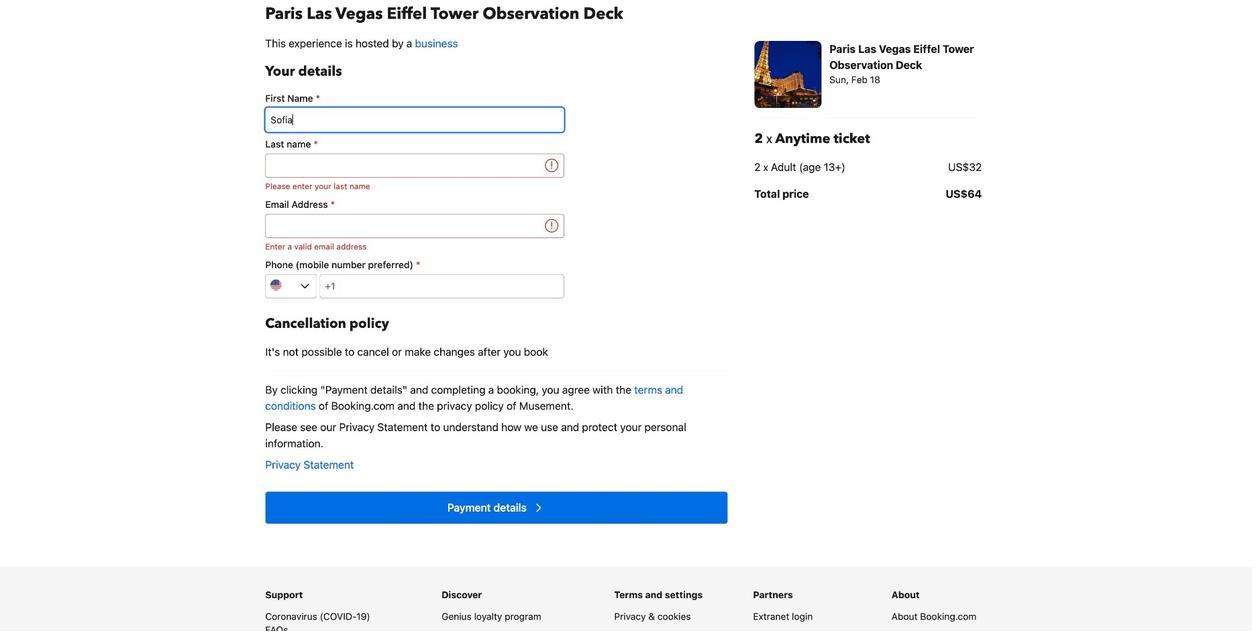 Task type: describe. For each thing, give the bounding box(es) containing it.
Phone (mobile number preferred) telephone field
[[341, 274, 564, 298]]



Task type: vqa. For each thing, say whether or not it's contained in the screenshot.
'THU'
no



Task type: locate. For each thing, give the bounding box(es) containing it.
alert
[[265, 180, 564, 192], [265, 241, 564, 253]]

1 vertical spatial alert
[[265, 241, 564, 253]]

0 vertical spatial alert
[[265, 180, 564, 192]]

2 alert from the top
[[265, 241, 564, 253]]

1 alert from the top
[[265, 180, 564, 192]]

None email field
[[265, 214, 543, 238]]

None field
[[265, 108, 564, 132], [265, 154, 543, 178], [265, 108, 564, 132], [265, 154, 543, 178]]



